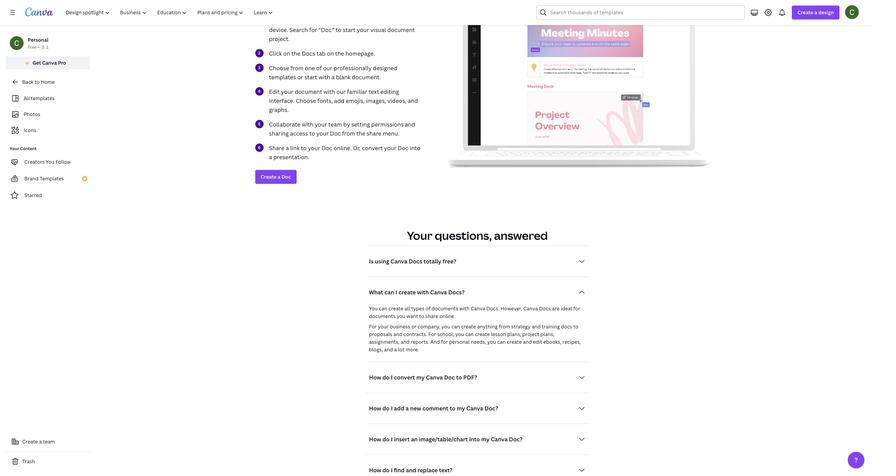 Task type: describe. For each thing, give the bounding box(es) containing it.
ebooks,
[[544, 338, 562, 345]]

what can i create with canva docs?
[[369, 288, 465, 296]]

interface.
[[269, 97, 295, 104]]

trash link
[[6, 455, 90, 469]]

and inside dropdown button
[[406, 466, 416, 474]]

icons link
[[10, 124, 86, 137]]

do for find
[[383, 466, 390, 474]]

into inside dropdown button
[[469, 435, 480, 443]]

get canva pro button
[[6, 56, 90, 70]]

a inside for your business or company, you can create anything from strategy and training docs to proposals and contracts. for school, you can create lesson plans, project plans, assignments, and reports. and for personal needs, you can create and edit ebooks, recipes, blogs, and a lot more.
[[394, 346, 397, 353]]

you inside you can create all types of documents with canva docs. however, canva docs are ideal for documents you want to share online.
[[369, 305, 378, 312]]

our for a
[[323, 64, 333, 72]]

docs
[[561, 323, 573, 330]]

back
[[22, 79, 33, 85]]

create a doc
[[261, 173, 291, 180]]

i for convert
[[391, 374, 393, 381]]

a inside how do i add a new comment to my canva doc? dropdown button
[[406, 404, 409, 412]]

image/table/chart
[[419, 435, 468, 443]]

canva inside dropdown button
[[391, 257, 408, 265]]

doc? inside dropdown button
[[509, 435, 523, 443]]

create a doc link
[[255, 170, 297, 184]]

assignments,
[[369, 338, 400, 345]]

contracts.
[[404, 331, 428, 337]]

follow
[[56, 159, 71, 165]]

free
[[28, 44, 37, 50]]

all templates link
[[10, 92, 86, 105]]

link
[[290, 144, 300, 152]]

training
[[542, 323, 560, 330]]

professionally
[[334, 64, 372, 72]]

into inside share a link to your doc online. or, convert your doc into a presentation.
[[410, 144, 421, 152]]

edit
[[533, 338, 543, 345]]

access
[[290, 130, 308, 137]]

doc down presentation.
[[282, 173, 291, 180]]

of inside choose from one of our professionally designed templates or start with a blank document.
[[317, 64, 322, 72]]

and up project
[[532, 323, 541, 330]]

editing
[[381, 88, 399, 95]]

search
[[290, 26, 308, 34]]

from inside choose from one of our professionally designed templates or start with a blank document.
[[291, 64, 304, 72]]

and down the assignments,
[[384, 346, 393, 353]]

for inside for your business or company, you can create anything from strategy and training docs to proposals and contracts. for school, you can create lesson plans, project plans, assignments, and reports. and for personal needs, you can create and edit ebooks, recipes, blogs, and a lot more.
[[441, 338, 448, 345]]

pro
[[58, 59, 66, 66]]

convert inside share a link to your doc online. or, convert your doc into a presentation.
[[362, 144, 383, 152]]

brand templates
[[24, 175, 64, 182]]

can up school,
[[452, 323, 460, 330]]

share
[[269, 144, 285, 152]]

an
[[411, 435, 418, 443]]

videos,
[[388, 97, 407, 104]]

i for insert
[[391, 435, 393, 443]]

click
[[269, 50, 282, 57]]

can down lesson
[[498, 338, 506, 345]]

your questions, answered
[[407, 228, 548, 243]]

setting
[[352, 120, 370, 128]]

share inside 'collaborate with your team by setting permissions and sharing access to your doc from the share menu.'
[[367, 130, 382, 137]]

a left link
[[286, 144, 289, 152]]

how do i convert my canva doc to pdf? button
[[367, 370, 589, 384]]

to inside you can create all types of documents with canva docs. however, canva docs are ideal for documents you want to share online.
[[420, 313, 425, 319]]

blogs,
[[369, 346, 383, 353]]

design
[[819, 9, 835, 16]]

2 horizontal spatial on
[[327, 50, 334, 57]]

however,
[[501, 305, 523, 312]]

do for insert
[[383, 435, 390, 443]]

docs for tab
[[302, 50, 316, 57]]

personal
[[28, 37, 48, 43]]

for inside the open canva on your browser, desktop app, or mobile device. search for "doc" to start your visual document project.
[[310, 26, 317, 34]]

canva inside the open canva on your browser, desktop app, or mobile device. search for "doc" to start your visual document project.
[[285, 17, 302, 25]]

click on the docs tab on the homepage.
[[269, 50, 375, 57]]

team inside 'collaborate with your team by setting permissions and sharing access to your doc from the share menu.'
[[329, 120, 342, 128]]

and
[[431, 338, 440, 345]]

do for convert
[[383, 374, 390, 381]]

creators you follow
[[24, 159, 71, 165]]

is using canva docs totally free?
[[369, 257, 457, 265]]

how do i find and replace text? button
[[367, 463, 589, 474]]

can up needs, on the bottom right of page
[[466, 331, 474, 337]]

to inside share a link to your doc online. or, convert your doc into a presentation.
[[301, 144, 307, 152]]

2 plans, from the left
[[541, 331, 555, 337]]

canva inside dropdown button
[[467, 404, 484, 412]]

new
[[410, 404, 422, 412]]

your for your questions, answered
[[407, 228, 433, 243]]

and up lot
[[401, 338, 410, 345]]

your down desktop
[[357, 26, 369, 34]]

and down business
[[394, 331, 403, 337]]

permissions
[[372, 120, 404, 128]]

document inside edit your document with our familiar text editing interface. choose fonts, add emojis, images, videos, and graphs.
[[295, 88, 322, 95]]

how for how do i add a new comment to my canva doc?
[[369, 404, 382, 412]]

get
[[33, 59, 41, 66]]

your right access at left
[[317, 130, 329, 137]]

using
[[375, 257, 390, 265]]

create a team button
[[6, 435, 90, 449]]

0 horizontal spatial on
[[283, 50, 290, 57]]

reports.
[[411, 338, 430, 345]]

doc inside 'collaborate with your team by setting permissions and sharing access to your doc from the share menu.'
[[330, 130, 341, 137]]

how for how do i find and replace text?
[[369, 466, 382, 474]]

all templates
[[24, 95, 55, 102]]

with inside dropdown button
[[417, 288, 429, 296]]

and inside 'collaborate with your team by setting permissions and sharing access to your doc from the share menu.'
[[405, 120, 415, 128]]

i for find
[[391, 466, 393, 474]]

do for add
[[383, 404, 390, 412]]

choose inside choose from one of our professionally designed templates or start with a blank document.
[[269, 64, 289, 72]]

tab
[[317, 50, 326, 57]]

your up "doc"
[[311, 17, 324, 25]]

you inside you can create all types of documents with canva docs. however, canva docs are ideal for documents you want to share online.
[[397, 313, 406, 319]]

Search search field
[[551, 6, 741, 19]]

or inside choose from one of our professionally designed templates or start with a blank document.
[[298, 73, 303, 81]]

is
[[369, 257, 374, 265]]

i for create
[[396, 288, 398, 296]]

answered
[[494, 228, 548, 243]]

doc down menu.
[[398, 144, 409, 152]]

canva inside button
[[42, 59, 57, 66]]

project.
[[269, 35, 290, 43]]

create a design button
[[793, 6, 840, 19]]

can inside you can create all types of documents with canva docs. however, canva docs are ideal for documents you want to share online.
[[379, 305, 388, 312]]

designed
[[373, 64, 398, 72]]

or inside for your business or company, you can create anything from strategy and training docs to proposals and contracts. for school, you can create lesson plans, project plans, assignments, and reports. and for personal needs, you can create and edit ebooks, recipes, blogs, and a lot more.
[[412, 323, 417, 330]]

templates
[[40, 175, 64, 182]]

document.
[[352, 73, 381, 81]]

1 plans, from the left
[[508, 331, 522, 337]]

school,
[[438, 331, 455, 337]]

your content
[[10, 146, 37, 152]]

presentation.
[[274, 153, 310, 161]]

replace
[[418, 466, 438, 474]]

brand
[[24, 175, 39, 182]]

create a team
[[22, 438, 55, 445]]

docs.
[[487, 305, 500, 312]]

collaborate with your team by setting permissions and sharing access to your doc from the share menu.
[[269, 120, 415, 137]]

1
[[46, 44, 48, 50]]

to inside dropdown button
[[450, 404, 456, 412]]

edit
[[269, 88, 280, 95]]

business
[[390, 323, 411, 330]]

create up needs, on the bottom right of page
[[475, 331, 490, 337]]

from inside for your business or company, you can create anything from strategy and training docs to proposals and contracts. for school, you can create lesson plans, project plans, assignments, and reports. and for personal needs, you can create and edit ebooks, recipes, blogs, and a lot more.
[[499, 323, 511, 330]]

how do i insert an image/table/chart into my canva doc?
[[369, 435, 523, 443]]

top level navigation element
[[61, 6, 279, 19]]

images,
[[366, 97, 386, 104]]

what
[[369, 288, 383, 296]]

1 horizontal spatial for
[[429, 331, 436, 337]]

how for how do i convert my canva doc to pdf?
[[369, 374, 382, 381]]

a inside create a doc link
[[278, 173, 281, 180]]

create inside you can create all types of documents with canva docs. however, canva docs are ideal for documents you want to share online.
[[389, 305, 404, 312]]

team inside button
[[43, 438, 55, 445]]

want
[[407, 313, 418, 319]]

photos
[[24, 111, 40, 117]]

you up school,
[[442, 323, 451, 330]]

your down menu.
[[384, 144, 397, 152]]

a inside create a design dropdown button
[[815, 9, 818, 16]]

start inside choose from one of our professionally designed templates or start with a blank document.
[[305, 73, 317, 81]]

"doc"
[[319, 26, 335, 34]]



Task type: locate. For each thing, give the bounding box(es) containing it.
your
[[10, 146, 19, 152], [407, 228, 433, 243]]

the right click
[[292, 50, 301, 57]]

on right tab
[[327, 50, 334, 57]]

convert down lot
[[394, 374, 415, 381]]

0 vertical spatial share
[[367, 130, 382, 137]]

0 vertical spatial team
[[329, 120, 342, 128]]

back to home
[[22, 79, 55, 85]]

0 horizontal spatial create
[[22, 438, 38, 445]]

0 vertical spatial your
[[10, 146, 19, 152]]

do inside how do i insert an image/table/chart into my canva doc? dropdown button
[[383, 435, 390, 443]]

and inside edit your document with our familiar text editing interface. choose fonts, add emojis, images, videos, and graphs.
[[408, 97, 418, 104]]

2 how from the top
[[369, 404, 382, 412]]

do
[[383, 374, 390, 381], [383, 404, 390, 412], [383, 435, 390, 443], [383, 466, 390, 474]]

blank
[[336, 73, 351, 81]]

templates up edit
[[269, 73, 296, 81]]

0 horizontal spatial choose
[[269, 64, 289, 72]]

christina overa image
[[846, 5, 860, 19]]

convert right or,
[[362, 144, 383, 152]]

add inside dropdown button
[[394, 404, 405, 412]]

2 vertical spatial docs
[[540, 305, 551, 312]]

share a link to your doc online. or, convert your doc into a presentation.
[[269, 144, 421, 161]]

2 horizontal spatial the
[[357, 130, 366, 137]]

1 vertical spatial document
[[295, 88, 322, 95]]

docs inside you can create all types of documents with canva docs. however, canva docs are ideal for documents you want to share online.
[[540, 305, 551, 312]]

1 vertical spatial convert
[[394, 374, 415, 381]]

0 horizontal spatial you
[[46, 159, 54, 165]]

a left "new"
[[406, 404, 409, 412]]

0 horizontal spatial doc?
[[485, 404, 499, 412]]

add right fonts,
[[334, 97, 345, 104]]

find
[[394, 466, 405, 474]]

anything
[[478, 323, 498, 330]]

0 horizontal spatial of
[[317, 64, 322, 72]]

for down school,
[[441, 338, 448, 345]]

0 horizontal spatial into
[[410, 144, 421, 152]]

convert inside how do i convert my canva doc to pdf? dropdown button
[[394, 374, 415, 381]]

of right 'types'
[[426, 305, 431, 312]]

docs left tab
[[302, 50, 316, 57]]

do inside how do i convert my canva doc to pdf? dropdown button
[[383, 374, 390, 381]]

1 vertical spatial team
[[43, 438, 55, 445]]

0 vertical spatial convert
[[362, 144, 383, 152]]

from down by
[[342, 130, 355, 137]]

create up 'all'
[[399, 288, 416, 296]]

one
[[305, 64, 315, 72]]

•
[[38, 44, 40, 50]]

0 vertical spatial documents
[[432, 305, 459, 312]]

of inside you can create all types of documents with canva docs. however, canva docs are ideal for documents you want to share online.
[[426, 305, 431, 312]]

how do i add a new comment to my canva doc? button
[[367, 401, 589, 415]]

1 vertical spatial for
[[574, 305, 581, 312]]

to left pdf?
[[457, 374, 462, 381]]

1 horizontal spatial plans,
[[541, 331, 555, 337]]

online. inside share a link to your doc online. or, convert your doc into a presentation.
[[334, 144, 352, 152]]

create inside button
[[22, 438, 38, 445]]

lot
[[398, 346, 405, 353]]

how inside how do i insert an image/table/chart into my canva doc? dropdown button
[[369, 435, 382, 443]]

our down click on the docs tab on the homepage.
[[323, 64, 333, 72]]

1 horizontal spatial start
[[343, 26, 356, 34]]

to inside for your business or company, you can create anything from strategy and training docs to proposals and contracts. for school, you can create lesson plans, project plans, assignments, and reports. and for personal needs, you can create and edit ebooks, recipes, blogs, and a lot more.
[[574, 323, 579, 330]]

your inside edit your document with our familiar text editing interface. choose fonts, add emojis, images, videos, and graphs.
[[281, 88, 294, 95]]

1 vertical spatial from
[[342, 130, 355, 137]]

1 vertical spatial start
[[305, 73, 317, 81]]

create left design
[[798, 9, 814, 16]]

do down blogs,
[[383, 374, 390, 381]]

or,
[[353, 144, 361, 152]]

share inside you can create all types of documents with canva docs. however, canva docs are ideal for documents you want to share online.
[[426, 313, 439, 319]]

1 horizontal spatial of
[[426, 305, 431, 312]]

0 horizontal spatial start
[[305, 73, 317, 81]]

choose left fonts,
[[296, 97, 316, 104]]

the down setting
[[357, 130, 366, 137]]

pdf?
[[464, 374, 478, 381]]

online. inside you can create all types of documents with canva docs. however, canva docs are ideal for documents you want to share online.
[[440, 313, 456, 319]]

for your business or company, you can create anything from strategy and training docs to proposals and contracts. for school, you can create lesson plans, project plans, assignments, and reports. and for personal needs, you can create and edit ebooks, recipes, blogs, and a lot more.
[[369, 323, 581, 353]]

to inside dropdown button
[[457, 374, 462, 381]]

do left find
[[383, 466, 390, 474]]

2 horizontal spatial for
[[574, 305, 581, 312]]

2 vertical spatial from
[[499, 323, 511, 330]]

photos link
[[10, 108, 86, 121]]

documents down docs?
[[432, 305, 459, 312]]

1 vertical spatial online.
[[440, 313, 456, 319]]

can inside dropdown button
[[385, 288, 395, 296]]

start down desktop
[[343, 26, 356, 34]]

2 horizontal spatial from
[[499, 323, 511, 330]]

to inside the open canva on your browser, desktop app, or mobile device. search for "doc" to start your visual document project.
[[336, 26, 342, 34]]

do inside how do i find and replace text? dropdown button
[[383, 466, 390, 474]]

a up trash link
[[39, 438, 42, 445]]

1 horizontal spatial share
[[426, 313, 439, 319]]

fonts,
[[318, 97, 333, 104]]

0 horizontal spatial team
[[43, 438, 55, 445]]

project
[[523, 331, 540, 337]]

2 vertical spatial create
[[22, 438, 38, 445]]

free •
[[28, 44, 40, 50]]

0 horizontal spatial add
[[334, 97, 345, 104]]

1 vertical spatial create
[[261, 173, 277, 180]]

with inside edit your document with our familiar text editing interface. choose fonts, add emojis, images, videos, and graphs.
[[324, 88, 335, 95]]

2 horizontal spatial or
[[412, 323, 417, 330]]

menu.
[[383, 130, 400, 137]]

for left "doc"
[[310, 26, 317, 34]]

device.
[[269, 26, 288, 34]]

document up fonts,
[[295, 88, 322, 95]]

1 vertical spatial templates
[[31, 95, 55, 102]]

my right comment
[[457, 404, 465, 412]]

0 vertical spatial for
[[310, 26, 317, 34]]

do left insert
[[383, 435, 390, 443]]

0 vertical spatial add
[[334, 97, 345, 104]]

0 horizontal spatial the
[[292, 50, 301, 57]]

the inside 'collaborate with your team by setting permissions and sharing access to your doc from the share menu.'
[[357, 130, 366, 137]]

of right the one
[[317, 64, 322, 72]]

you left follow
[[46, 159, 54, 165]]

with
[[319, 73, 330, 81], [324, 88, 335, 95], [302, 120, 314, 128], [417, 288, 429, 296], [460, 305, 470, 312]]

0 vertical spatial our
[[323, 64, 333, 72]]

team up trash link
[[43, 438, 55, 445]]

1 horizontal spatial add
[[394, 404, 405, 412]]

your up interface.
[[281, 88, 294, 95]]

i for add
[[391, 404, 393, 412]]

for inside you can create all types of documents with canva docs. however, canva docs are ideal for documents you want to share online.
[[574, 305, 581, 312]]

document inside the open canva on your browser, desktop app, or mobile device. search for "doc" to start your visual document project.
[[388, 26, 415, 34]]

0 vertical spatial into
[[410, 144, 421, 152]]

sharing
[[269, 130, 289, 137]]

the right tab
[[335, 50, 344, 57]]

our
[[323, 64, 333, 72], [337, 88, 346, 95]]

0 horizontal spatial plans,
[[508, 331, 522, 337]]

familiar
[[347, 88, 368, 95]]

your for your content
[[10, 146, 19, 152]]

1 horizontal spatial into
[[469, 435, 480, 443]]

to right access at left
[[310, 130, 315, 137]]

1 horizontal spatial our
[[337, 88, 346, 95]]

documents
[[432, 305, 459, 312], [369, 313, 396, 319]]

for right ideal
[[574, 305, 581, 312]]

questions,
[[435, 228, 492, 243]]

comment
[[423, 404, 449, 412]]

4 how from the top
[[369, 466, 382, 474]]

to inside 'collaborate with your team by setting permissions and sharing access to your doc from the share menu.'
[[310, 130, 315, 137]]

canva
[[285, 17, 302, 25], [42, 59, 57, 66], [391, 257, 408, 265], [431, 288, 447, 296], [471, 305, 486, 312], [524, 305, 538, 312], [426, 374, 443, 381], [467, 404, 484, 412], [491, 435, 508, 443]]

1 horizontal spatial for
[[441, 338, 448, 345]]

with up 'types'
[[417, 288, 429, 296]]

app,
[[372, 17, 384, 25]]

4 do from the top
[[383, 466, 390, 474]]

you
[[397, 313, 406, 319], [442, 323, 451, 330], [456, 331, 465, 337], [488, 338, 497, 345]]

create down share
[[261, 173, 277, 180]]

document down mobile
[[388, 26, 415, 34]]

2 do from the top
[[383, 404, 390, 412]]

our down the blank
[[337, 88, 346, 95]]

a down presentation.
[[278, 173, 281, 180]]

0 vertical spatial of
[[317, 64, 322, 72]]

0 vertical spatial or
[[385, 17, 391, 25]]

1 vertical spatial choose
[[296, 97, 316, 104]]

1 do from the top
[[383, 374, 390, 381]]

you down lesson
[[488, 338, 497, 345]]

how do i insert an image/table/chart into my canva doc? button
[[367, 432, 589, 446]]

can right what
[[385, 288, 395, 296]]

share up the "company,"
[[426, 313, 439, 319]]

1 horizontal spatial convert
[[394, 374, 415, 381]]

collaborate
[[269, 120, 301, 128]]

to right the "docs"
[[574, 323, 579, 330]]

1 horizontal spatial on
[[303, 17, 310, 25]]

3 do from the top
[[383, 435, 390, 443]]

free?
[[443, 257, 457, 265]]

0 vertical spatial document
[[388, 26, 415, 34]]

0 horizontal spatial your
[[10, 146, 19, 152]]

2 horizontal spatial create
[[798, 9, 814, 16]]

1 horizontal spatial my
[[457, 404, 465, 412]]

2 vertical spatial for
[[441, 338, 448, 345]]

on up search
[[303, 17, 310, 25]]

lesson
[[491, 331, 507, 337]]

insert
[[394, 435, 410, 443]]

1 horizontal spatial from
[[342, 130, 355, 137]]

a inside choose from one of our professionally designed templates or start with a blank document.
[[332, 73, 335, 81]]

do left "new"
[[383, 404, 390, 412]]

home
[[41, 79, 55, 85]]

0 horizontal spatial my
[[417, 374, 425, 381]]

2 vertical spatial my
[[482, 435, 490, 443]]

None search field
[[537, 6, 745, 19]]

and right permissions
[[405, 120, 415, 128]]

trash
[[22, 458, 35, 465]]

0 vertical spatial from
[[291, 64, 304, 72]]

3 how from the top
[[369, 435, 382, 443]]

convert
[[362, 144, 383, 152], [394, 374, 415, 381]]

more.
[[406, 346, 419, 353]]

doc up share a link to your doc online. or, convert your doc into a presentation.
[[330, 130, 341, 137]]

browser,
[[325, 17, 348, 25]]

0 vertical spatial templates
[[269, 73, 296, 81]]

with left the blank
[[319, 73, 330, 81]]

company,
[[418, 323, 441, 330]]

doc? inside dropdown button
[[485, 404, 499, 412]]

0 horizontal spatial for
[[310, 26, 317, 34]]

1 horizontal spatial or
[[385, 17, 391, 25]]

add left "new"
[[394, 404, 405, 412]]

create down strategy at bottom right
[[507, 338, 522, 345]]

create for create a design
[[798, 9, 814, 16]]

a left the blank
[[332, 73, 335, 81]]

and right find
[[406, 466, 416, 474]]

totally
[[424, 257, 442, 265]]

open canva on your browser, desktop app, or mobile device. search for "doc" to start your visual document project.
[[269, 17, 415, 43]]

templates inside choose from one of our professionally designed templates or start with a blank document.
[[269, 73, 296, 81]]

your inside for your business or company, you can create anything from strategy and training docs to proposals and contracts. for school, you can create lesson plans, project plans, assignments, and reports. and for personal needs, you can create and edit ebooks, recipes, blogs, and a lot more.
[[378, 323, 389, 330]]

1 horizontal spatial document
[[388, 26, 415, 34]]

to right comment
[[450, 404, 456, 412]]

with up fonts,
[[324, 88, 335, 95]]

how
[[369, 374, 382, 381], [369, 404, 382, 412], [369, 435, 382, 443], [369, 466, 382, 474]]

1 vertical spatial my
[[457, 404, 465, 412]]

or down click on the docs tab on the homepage.
[[298, 73, 303, 81]]

1 vertical spatial docs
[[409, 257, 423, 265]]

1 vertical spatial for
[[429, 331, 436, 337]]

0 vertical spatial doc?
[[485, 404, 499, 412]]

how to edit documents using canva docs image
[[447, 0, 711, 168]]

a inside create a team button
[[39, 438, 42, 445]]

1 horizontal spatial doc?
[[509, 435, 523, 443]]

your
[[311, 17, 324, 25], [357, 26, 369, 34], [281, 88, 294, 95], [315, 120, 327, 128], [317, 130, 329, 137], [308, 144, 320, 152], [384, 144, 397, 152], [378, 323, 389, 330]]

0 horizontal spatial share
[[367, 130, 382, 137]]

doc
[[330, 130, 341, 137], [322, 144, 333, 152], [398, 144, 409, 152], [282, 173, 291, 180], [444, 374, 455, 381]]

text?
[[439, 466, 453, 474]]

on inside the open canva on your browser, desktop app, or mobile device. search for "doc" to start your visual document project.
[[303, 17, 310, 25]]

2 horizontal spatial my
[[482, 435, 490, 443]]

to down 'types'
[[420, 313, 425, 319]]

templates right all
[[31, 95, 55, 102]]

plans, down the training
[[541, 331, 555, 337]]

add
[[334, 97, 345, 104], [394, 404, 405, 412]]

how inside how do i convert my canva doc to pdf? dropdown button
[[369, 374, 382, 381]]

0 horizontal spatial templates
[[31, 95, 55, 102]]

for
[[369, 323, 377, 330], [429, 331, 436, 337]]

or inside the open canva on your browser, desktop app, or mobile device. search for "doc" to start your visual document project.
[[385, 17, 391, 25]]

open
[[269, 17, 284, 25]]

you can create all types of documents with canva docs. however, canva docs are ideal for documents you want to share online.
[[369, 305, 581, 319]]

0 horizontal spatial document
[[295, 88, 322, 95]]

with inside choose from one of our professionally designed templates or start with a blank document.
[[319, 73, 330, 81]]

with down docs?
[[460, 305, 470, 312]]

choose
[[269, 64, 289, 72], [296, 97, 316, 104]]

docs inside dropdown button
[[409, 257, 423, 265]]

from left the one
[[291, 64, 304, 72]]

emojis,
[[346, 97, 365, 104]]

doc inside dropdown button
[[444, 374, 455, 381]]

my up how do i find and replace text? dropdown button
[[482, 435, 490, 443]]

how inside how do i add a new comment to my canva doc? dropdown button
[[369, 404, 382, 412]]

recipes,
[[563, 338, 581, 345]]

your left content on the left of page
[[10, 146, 19, 152]]

0 vertical spatial online.
[[334, 144, 352, 152]]

your right link
[[308, 144, 320, 152]]

create down you can create all types of documents with canva docs. however, canva docs are ideal for documents you want to share online.
[[461, 323, 476, 330]]

0 horizontal spatial or
[[298, 73, 303, 81]]

create inside dropdown button
[[798, 9, 814, 16]]

1 horizontal spatial online.
[[440, 313, 456, 319]]

0 vertical spatial my
[[417, 374, 425, 381]]

team left by
[[329, 120, 342, 128]]

create inside dropdown button
[[399, 288, 416, 296]]

0 horizontal spatial documents
[[369, 313, 396, 319]]

you down 'all'
[[397, 313, 406, 319]]

online. up school,
[[440, 313, 456, 319]]

with up access at left
[[302, 120, 314, 128]]

creators you follow link
[[6, 155, 90, 169]]

a left lot
[[394, 346, 397, 353]]

your down fonts,
[[315, 120, 327, 128]]

what can i create with canva docs? button
[[367, 285, 589, 299]]

1 horizontal spatial your
[[407, 228, 433, 243]]

or
[[385, 17, 391, 25], [298, 73, 303, 81], [412, 323, 417, 330]]

and right videos,
[[408, 97, 418, 104]]

my down more.
[[417, 374, 425, 381]]

choose down click
[[269, 64, 289, 72]]

create
[[798, 9, 814, 16], [261, 173, 277, 180], [22, 438, 38, 445]]

docs for totally
[[409, 257, 423, 265]]

1 horizontal spatial the
[[335, 50, 344, 57]]

create a design
[[798, 9, 835, 16]]

doc?
[[485, 404, 499, 412], [509, 435, 523, 443]]

0 vertical spatial start
[[343, 26, 356, 34]]

0 horizontal spatial from
[[291, 64, 304, 72]]

how inside how do i find and replace text? dropdown button
[[369, 466, 382, 474]]

to right link
[[301, 144, 307, 152]]

create for create a team
[[22, 438, 38, 445]]

how do i convert my canva doc to pdf?
[[369, 374, 478, 381]]

our inside edit your document with our familiar text editing interface. choose fonts, add emojis, images, videos, and graphs.
[[337, 88, 346, 95]]

1 horizontal spatial create
[[261, 173, 277, 180]]

your up is using canva docs totally free?
[[407, 228, 433, 243]]

1 horizontal spatial team
[[329, 120, 342, 128]]

strategy
[[512, 323, 531, 330]]

my
[[417, 374, 425, 381], [457, 404, 465, 412], [482, 435, 490, 443]]

of
[[317, 64, 322, 72], [426, 305, 431, 312]]

1 how from the top
[[369, 374, 382, 381]]

0 horizontal spatial docs
[[302, 50, 316, 57]]

0 horizontal spatial our
[[323, 64, 333, 72]]

1 vertical spatial or
[[298, 73, 303, 81]]

2 vertical spatial or
[[412, 323, 417, 330]]

online. left or,
[[334, 144, 352, 152]]

get canva pro
[[33, 59, 66, 66]]

my inside dropdown button
[[457, 404, 465, 412]]

to right back
[[35, 79, 40, 85]]

you
[[46, 159, 54, 165], [369, 305, 378, 312]]

docs
[[302, 50, 316, 57], [409, 257, 423, 265], [540, 305, 551, 312]]

0 vertical spatial docs
[[302, 50, 316, 57]]

0 vertical spatial choose
[[269, 64, 289, 72]]

do inside how do i add a new comment to my canva doc? dropdown button
[[383, 404, 390, 412]]

our inside choose from one of our professionally designed templates or start with a blank document.
[[323, 64, 333, 72]]

1 horizontal spatial documents
[[432, 305, 459, 312]]

choose inside edit your document with our familiar text editing interface. choose fonts, add emojis, images, videos, and graphs.
[[296, 97, 316, 104]]

1 vertical spatial of
[[426, 305, 431, 312]]

docs left are
[[540, 305, 551, 312]]

our for add
[[337, 88, 346, 95]]

documents up 'proposals' on the bottom left
[[369, 313, 396, 319]]

1 vertical spatial you
[[369, 305, 378, 312]]

a left design
[[815, 9, 818, 16]]

1 horizontal spatial choose
[[296, 97, 316, 104]]

is using canva docs totally free? button
[[367, 254, 589, 268]]

all
[[24, 95, 30, 102]]

start inside the open canva on your browser, desktop app, or mobile device. search for "doc" to start your visual document project.
[[343, 26, 356, 34]]

are
[[553, 305, 560, 312]]

0 vertical spatial you
[[46, 159, 54, 165]]

a down share
[[269, 153, 272, 161]]

with inside 'collaborate with your team by setting permissions and sharing access to your doc from the share menu.'
[[302, 120, 314, 128]]

or right app,
[[385, 17, 391, 25]]

from inside 'collaborate with your team by setting permissions and sharing access to your doc from the share menu.'
[[342, 130, 355, 137]]

i inside dropdown button
[[391, 404, 393, 412]]

0 horizontal spatial for
[[369, 323, 377, 330]]

or up contracts.
[[412, 323, 417, 330]]

start down the one
[[305, 73, 317, 81]]

doc down 'collaborate with your team by setting permissions and sharing access to your doc from the share menu.' on the left top
[[322, 144, 333, 152]]

2 horizontal spatial docs
[[540, 305, 551, 312]]

to down browser,
[[336, 26, 342, 34]]

1 horizontal spatial you
[[369, 305, 378, 312]]

the
[[292, 50, 301, 57], [335, 50, 344, 57], [357, 130, 366, 137]]

you up personal
[[456, 331, 465, 337]]

homepage.
[[346, 50, 375, 57]]

graphs.
[[269, 106, 289, 114]]

doc left pdf?
[[444, 374, 455, 381]]

add inside edit your document with our familiar text editing interface. choose fonts, add emojis, images, videos, and graphs.
[[334, 97, 345, 104]]

share down setting
[[367, 130, 382, 137]]

from up lesson
[[499, 323, 511, 330]]

1 vertical spatial documents
[[369, 313, 396, 319]]

create for create a doc
[[261, 173, 277, 180]]

how for how do i insert an image/table/chart into my canva doc?
[[369, 435, 382, 443]]

with inside you can create all types of documents with canva docs. however, canva docs are ideal for documents you want to share online.
[[460, 305, 470, 312]]

0 horizontal spatial convert
[[362, 144, 383, 152]]

and down project
[[523, 338, 532, 345]]



Task type: vqa. For each thing, say whether or not it's contained in the screenshot.
Cute
no



